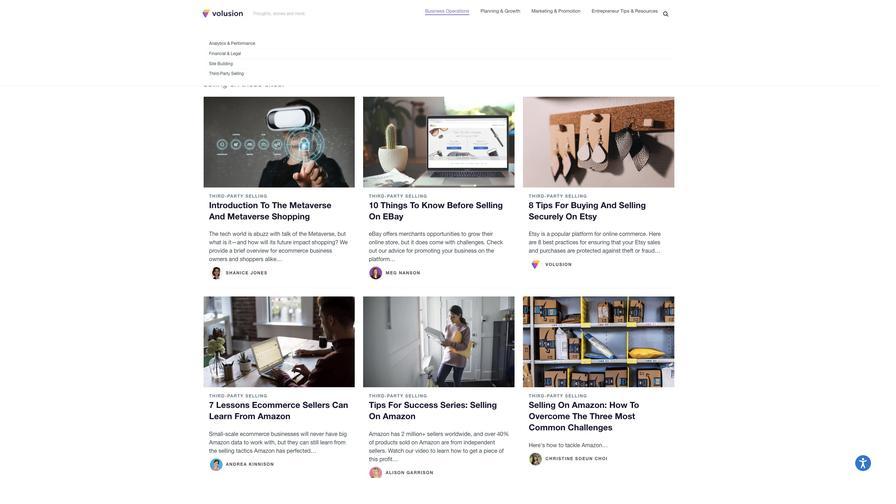 Task type: locate. For each thing, give the bounding box(es) containing it.
but inside ebay offers merchants opportunities to grow their online store, but it does come with challenges. check out our advice for promoting your business on the platform…
[[401, 239, 410, 246]]

etsy up or
[[635, 239, 646, 246]]

with down opportunities
[[445, 239, 456, 246]]

ecommerce
[[252, 400, 300, 410]]

1 horizontal spatial our
[[406, 448, 414, 454]]

1 vertical spatial will
[[301, 431, 309, 437]]

0 vertical spatial learn
[[320, 439, 333, 446]]

1 horizontal spatial business
[[455, 248, 477, 254]]

1 horizontal spatial your
[[623, 239, 634, 246]]

2 horizontal spatial are
[[568, 248, 576, 254]]

0 horizontal spatial ebay
[[369, 231, 382, 237]]

with inside the tech world is abuzz with talk of the metaverse, but what is it—and how will its future impact shopping? we provide a brief overview for ecommerce business owners and shoppers alike…
[[270, 231, 281, 237]]

marketing & promotion
[[532, 8, 581, 14]]

party for tips for success series: selling on amazon
[[387, 394, 404, 399]]

1 horizontal spatial tips
[[536, 200, 553, 210]]

7 lessons ecommerce sellers can learn from amazon image
[[204, 297, 355, 388]]

1 vertical spatial selling
[[219, 448, 235, 454]]

our up platform… on the left of the page
[[379, 248, 387, 254]]

are down the sellers
[[442, 439, 449, 446]]

1 horizontal spatial etsy
[[580, 211, 597, 221]]

business down "challenges."
[[455, 248, 477, 254]]

are down practices
[[568, 248, 576, 254]]

impact
[[293, 239, 310, 246]]

party for 7 lessons ecommerce sellers can learn from amazon
[[227, 394, 244, 399]]

businesses
[[271, 431, 299, 437]]

1 horizontal spatial with
[[445, 239, 456, 246]]

are inside amazon has 2 million+ sellers worldwide, and over 40% of products sold on amazon are from independent sellers. watch our video to learn how to get a piece of this profit…
[[442, 439, 449, 446]]

platform…
[[369, 256, 396, 262]]

learn down have
[[320, 439, 333, 446]]

1 vertical spatial your
[[442, 248, 453, 254]]

0 horizontal spatial of
[[293, 231, 297, 237]]

2 business from the left
[[455, 248, 477, 254]]

selling up buying
[[566, 194, 588, 199]]

1 horizontal spatial how
[[451, 448, 462, 454]]

to left tackle
[[559, 442, 564, 449]]

0 vertical spatial etsy
[[580, 211, 597, 221]]

tips
[[621, 8, 630, 14], [536, 200, 553, 210], [369, 400, 386, 410]]

third-party selling introduction to the metaverse and metaverse shopping
[[209, 194, 332, 221]]

independent
[[464, 439, 495, 446]]

0 horizontal spatial learn
[[320, 439, 333, 446]]

1 horizontal spatial will
[[301, 431, 309, 437]]

selling down third-party selling link
[[204, 78, 227, 88]]

the up impact
[[299, 231, 307, 237]]

party inside third-party selling tips for success series: selling on amazon
[[387, 394, 404, 399]]

of right talk
[[293, 231, 297, 237]]

0 vertical spatial tips
[[621, 8, 630, 14]]

for down it
[[407, 248, 413, 254]]

can
[[457, 69, 471, 79], [300, 439, 309, 446]]

ebay offers merchants opportunities to grow their online store, but it does come with challenges. check out our advice for promoting your business on the platform…
[[369, 231, 503, 262]]

work
[[251, 439, 263, 446]]

our
[[567, 69, 579, 79], [379, 248, 387, 254], [406, 448, 414, 454]]

on down the 10
[[369, 211, 381, 221]]

protected
[[577, 248, 601, 254]]

third-party selling down building on the top left of the page
[[209, 71, 244, 76]]

2 horizontal spatial from
[[451, 439, 462, 446]]

0 vertical spatial of
[[293, 231, 297, 237]]

how up overview
[[248, 239, 259, 246]]

etsy down buying
[[580, 211, 597, 221]]

but left it
[[401, 239, 410, 246]]

and
[[287, 11, 294, 16], [357, 69, 371, 79], [601, 200, 617, 210], [209, 211, 225, 221], [529, 248, 539, 254], [229, 256, 239, 262], [474, 431, 483, 437]]

legal
[[231, 51, 241, 56]]

0 horizontal spatial how
[[248, 239, 259, 246]]

2 horizontal spatial is
[[542, 231, 546, 237]]

0 vertical spatial selling
[[204, 78, 227, 88]]

1 vertical spatial of
[[369, 439, 374, 446]]

we
[[340, 239, 348, 246]]

the inside the tech world is abuzz with talk of the metaverse, but what is it—and how will its future impact shopping? we provide a brief overview for ecommerce business owners and shoppers alike…
[[299, 231, 307, 237]]

amazon down with, on the left
[[254, 448, 275, 454]]

third- inside third-party selling 7 lessons ecommerce sellers can learn from amazon
[[209, 394, 227, 399]]

is up best at the right
[[542, 231, 546, 237]]

third- inside 'third-party selling introduction to the metaverse and metaverse shopping'
[[209, 194, 227, 199]]

third-
[[204, 41, 252, 61], [209, 71, 220, 76], [209, 194, 227, 199], [369, 194, 387, 199], [529, 194, 547, 199], [209, 394, 227, 399], [369, 394, 387, 399], [529, 394, 547, 399]]

are
[[529, 239, 537, 246], [568, 248, 576, 254], [442, 439, 449, 446]]

2 vertical spatial are
[[442, 439, 449, 446]]

1 horizontal spatial learn
[[437, 448, 450, 454]]

metaverse up shopping
[[290, 200, 332, 210]]

series:
[[441, 400, 468, 410]]

third- for 10 things to know before selling on ebay
[[369, 194, 387, 199]]

but inside the tech world is abuzz with talk of the metaverse, but what is it—and how will its future impact shopping? we provide a brief overview for ecommerce business owners and shoppers alike…
[[338, 231, 346, 237]]

securely
[[640, 69, 671, 79]]

ebay
[[383, 211, 404, 221], [369, 231, 382, 237]]

1 business from the left
[[310, 248, 332, 254]]

ebay inside ebay offers merchants opportunities to grow their online store, but it does come with challenges. check out our advice for promoting your business on the platform…
[[369, 231, 382, 237]]

data
[[231, 439, 242, 446]]

0 horizontal spatial 8
[[529, 200, 534, 210]]

0 horizontal spatial will
[[260, 239, 268, 246]]

a left brief
[[230, 248, 233, 254]]

can inside listing products on amazon, ebay, etsy, and other third-party sites can attract extra sales. read our posts all about securely selling on these sites.
[[457, 69, 471, 79]]

on right the these
[[267, 69, 276, 79]]

products inside listing products on amazon, ebay, etsy, and other third-party sites can attract extra sales. read our posts all about securely selling on these sites.
[[231, 69, 264, 79]]

a
[[547, 231, 550, 237], [230, 248, 233, 254], [479, 448, 482, 454]]

to inside 'third-party selling introduction to the metaverse and metaverse shopping'
[[261, 200, 270, 210]]

on down buying
[[566, 211, 578, 221]]

0 horizontal spatial but
[[278, 439, 286, 446]]

from down big
[[334, 439, 346, 446]]

and left more.
[[287, 11, 294, 16]]

owners
[[209, 256, 228, 262]]

from down worldwide,
[[451, 439, 462, 446]]

talk
[[282, 231, 291, 237]]

1 horizontal spatial can
[[457, 69, 471, 79]]

ecommerce inside "small-scale ecommerce businesses will never have big amazon data to work with, but they can still learn from the selling tactics amazon has perfected…"
[[240, 431, 270, 437]]

three
[[590, 412, 613, 421]]

ecommerce inside the tech world is abuzz with talk of the metaverse, but what is it—and how will its future impact shopping? we provide a brief overview for ecommerce business owners and shoppers alike…
[[279, 248, 309, 254]]

0 horizontal spatial online
[[369, 239, 384, 246]]

on inside amazon has 2 million+ sellers worldwide, and over 40% of products sold on amazon are from independent sellers. watch our video to learn how to get a piece of this profit…
[[412, 439, 418, 446]]

ecommerce
[[279, 248, 309, 254], [240, 431, 270, 437]]

0 horizontal spatial has
[[276, 448, 285, 454]]

2 vertical spatial tips
[[369, 400, 386, 410]]

1 vertical spatial ecommerce
[[240, 431, 270, 437]]

1 vertical spatial 8
[[539, 239, 542, 246]]

0 horizontal spatial is
[[223, 239, 227, 246]]

thoughts,
[[253, 11, 272, 16]]

1 vertical spatial online
[[369, 239, 384, 246]]

2 vertical spatial but
[[278, 439, 286, 446]]

with inside ebay offers merchants opportunities to grow their online store, but it does come with challenges. check out our advice for promoting your business on the platform…
[[445, 239, 456, 246]]

third- inside third-party selling tips for success series: selling on amazon
[[369, 394, 387, 399]]

8 up securely at the right top of page
[[529, 200, 534, 210]]

1 vertical spatial third-party selling
[[209, 71, 244, 76]]

0 horizontal spatial a
[[230, 248, 233, 254]]

0 horizontal spatial your
[[442, 248, 453, 254]]

the up shopping
[[272, 200, 287, 210]]

2 vertical spatial our
[[406, 448, 414, 454]]

on up sellers.
[[369, 412, 381, 421]]

1 horizontal spatial but
[[338, 231, 346, 237]]

&
[[501, 8, 504, 14], [554, 8, 558, 14], [631, 8, 634, 14], [227, 41, 230, 46], [227, 51, 230, 56]]

sites.
[[265, 78, 284, 88]]

to up abuzz
[[261, 200, 270, 210]]

will left never
[[301, 431, 309, 437]]

can inside "small-scale ecommerce businesses will never have big amazon data to work with, but they can still learn from the selling tactics amazon has perfected…"
[[300, 439, 309, 446]]

0 vertical spatial online
[[603, 231, 618, 237]]

on inside third-party selling 8 tips for buying and selling securely on etsy
[[566, 211, 578, 221]]

1 vertical spatial but
[[401, 239, 410, 246]]

scale
[[225, 431, 238, 437]]

volusion link
[[529, 258, 572, 272]]

online inside "etsy is a popular platform for online commerce. here are 8 best practices for ensuring that your etsy sales and purchases are protected against theft or fraud…"
[[603, 231, 618, 237]]

has down businesses
[[276, 448, 285, 454]]

to left know
[[410, 200, 420, 210]]

to up tactics
[[244, 439, 249, 446]]

1 vertical spatial can
[[300, 439, 309, 446]]

introduction to the metaverse and metaverse shopping image
[[204, 97, 355, 188]]

the inside "small-scale ecommerce businesses will never have big amazon data to work with, but they can still learn from the selling tactics amazon has perfected…"
[[209, 448, 217, 454]]

amazon inside third-party selling tips for success series: selling on amazon
[[383, 412, 416, 421]]

0 vertical spatial a
[[547, 231, 550, 237]]

party inside third-party selling 7 lessons ecommerce sellers can learn from amazon
[[227, 394, 244, 399]]

0 horizontal spatial ecommerce
[[240, 431, 270, 437]]

ebay down the things
[[383, 211, 404, 221]]

and right buying
[[601, 200, 617, 210]]

1 horizontal spatial 8
[[539, 239, 542, 246]]

and inside 'third-party selling introduction to the metaverse and metaverse shopping'
[[209, 211, 225, 221]]

with up its
[[270, 231, 281, 237]]

selling inside "small-scale ecommerce businesses will never have big amazon data to work with, but they can still learn from the selling tactics amazon has perfected…"
[[219, 448, 235, 454]]

ecommerce down impact
[[279, 248, 309, 254]]

will left its
[[260, 239, 268, 246]]

these
[[242, 78, 262, 88]]

extra
[[500, 69, 519, 79]]

0 vertical spatial with
[[270, 231, 281, 237]]

a up best at the right
[[547, 231, 550, 237]]

0 vertical spatial ebay
[[383, 211, 404, 221]]

are left best at the right
[[529, 239, 537, 246]]

tips for success series: selling on amazon image
[[364, 297, 515, 388]]

can up perfected… at bottom
[[300, 439, 309, 446]]

from inside amazon has 2 million+ sellers worldwide, and over 40% of products sold on amazon are from independent sellers. watch our video to learn how to get a piece of this profit…
[[451, 439, 462, 446]]

but down businesses
[[278, 439, 286, 446]]

0 horizontal spatial our
[[379, 248, 387, 254]]

0 vertical spatial products
[[231, 69, 264, 79]]

meg
[[386, 270, 397, 276]]

jones
[[251, 270, 268, 276]]

the down check
[[486, 248, 494, 254]]

1 vertical spatial our
[[379, 248, 387, 254]]

analytics & performance link
[[209, 41, 255, 46]]

etsy inside third-party selling 8 tips for buying and selling securely on etsy
[[580, 211, 597, 221]]

0 horizontal spatial are
[[442, 439, 449, 446]]

1 horizontal spatial is
[[248, 231, 252, 237]]

& for growth
[[501, 8, 504, 14]]

business inside the tech world is abuzz with talk of the metaverse, but what is it—and how will its future impact shopping? we provide a brief overview for ecommerce business owners and shoppers alike…
[[310, 248, 332, 254]]

etsy down securely at the right top of page
[[529, 231, 540, 237]]

& up financial & legal
[[227, 41, 230, 46]]

1 vertical spatial a
[[230, 248, 233, 254]]

to left "get"
[[463, 448, 468, 454]]

party inside third-party selling 8 tips for buying and selling securely on etsy
[[547, 194, 564, 199]]

& left resources
[[631, 8, 634, 14]]

your
[[623, 239, 634, 246], [442, 248, 453, 254]]

& left legal
[[227, 51, 230, 56]]

on inside the third-party selling selling on amazon: how to overcome the three most common challenges
[[558, 400, 570, 410]]

of up sellers.
[[369, 439, 374, 446]]

0 vertical spatial metaverse
[[290, 200, 332, 210]]

selling on amazon: how to overcome the three most common challenges image
[[524, 297, 675, 388]]

learn inside amazon has 2 million+ sellers worldwide, and over 40% of products sold on amazon are from independent sellers. watch our video to learn how to get a piece of this profit…
[[437, 448, 450, 454]]

to up most
[[630, 400, 640, 410]]

a inside "etsy is a popular platform for online commerce. here are 8 best practices for ensuring that your etsy sales and purchases are protected against theft or fraud…"
[[547, 231, 550, 237]]

a right "get"
[[479, 448, 482, 454]]

on down million+
[[412, 439, 418, 446]]

never
[[310, 431, 324, 437]]

how
[[248, 239, 259, 246], [547, 442, 558, 449], [451, 448, 462, 454]]

0 horizontal spatial with
[[270, 231, 281, 237]]

learn down the sellers
[[437, 448, 450, 454]]

is right "world"
[[248, 231, 252, 237]]

can right "sites"
[[457, 69, 471, 79]]

2 horizontal spatial of
[[499, 448, 504, 454]]

kinnison
[[249, 462, 274, 467]]

1 horizontal spatial are
[[529, 239, 537, 246]]

opportunities
[[427, 231, 460, 237]]

party for selling on amazon: how to overcome the three most common challenges
[[547, 394, 564, 399]]

out
[[369, 248, 377, 254]]

0 vertical spatial 8
[[529, 200, 534, 210]]

store,
[[386, 239, 400, 246]]

online up "out"
[[369, 239, 384, 246]]

1 vertical spatial with
[[445, 239, 456, 246]]

0 vertical spatial your
[[623, 239, 634, 246]]

0 horizontal spatial from
[[235, 412, 256, 421]]

third- inside third-party selling 8 tips for buying and selling securely on etsy
[[529, 194, 547, 199]]

0 vertical spatial ecommerce
[[279, 248, 309, 254]]

0 horizontal spatial can
[[300, 439, 309, 446]]

1 horizontal spatial from
[[334, 439, 346, 446]]

and inside the tech world is abuzz with talk of the metaverse, but what is it—and how will its future impact shopping? we provide a brief overview for ecommerce business owners and shoppers alike…
[[229, 256, 239, 262]]

on down third-party selling link
[[230, 78, 239, 88]]

does
[[416, 239, 428, 246]]

our right read
[[567, 69, 579, 79]]

8 inside third-party selling 8 tips for buying and selling securely on etsy
[[529, 200, 534, 210]]

0 horizontal spatial business
[[310, 248, 332, 254]]

how down worldwide,
[[451, 448, 462, 454]]

1 horizontal spatial ecommerce
[[279, 248, 309, 254]]

securely
[[529, 211, 564, 221]]

2 vertical spatial a
[[479, 448, 482, 454]]

for up securely at the right top of page
[[555, 200, 569, 210]]

for up alike…
[[271, 248, 277, 254]]

that
[[612, 239, 621, 246]]

our down sold in the left bottom of the page
[[406, 448, 414, 454]]

future
[[277, 239, 292, 246]]

party inside 'third-party selling introduction to the metaverse and metaverse shopping'
[[227, 194, 244, 199]]

1 horizontal spatial ebay
[[383, 211, 404, 221]]

is
[[248, 231, 252, 237], [542, 231, 546, 237], [223, 239, 227, 246]]

2 vertical spatial etsy
[[635, 239, 646, 246]]

8 left best at the right
[[539, 239, 542, 246]]

andrea
[[226, 462, 247, 467]]

or
[[636, 248, 641, 254]]

and down brief
[[229, 256, 239, 262]]

0 vertical spatial will
[[260, 239, 268, 246]]

on up "overcome"
[[558, 400, 570, 410]]

ebay left offers
[[369, 231, 382, 237]]

online up 'that'
[[603, 231, 618, 237]]

party inside third-party selling 10 things to know before selling on ebay
[[387, 194, 404, 199]]

party inside the third-party selling selling on amazon: how to overcome the three most common challenges
[[547, 394, 564, 399]]

business
[[425, 8, 445, 14]]

your inside ebay offers merchants opportunities to grow their online store, but it does come with challenges. check out our advice for promoting your business on the platform…
[[442, 248, 453, 254]]

third-party selling link
[[209, 71, 244, 76]]

1 horizontal spatial products
[[376, 439, 398, 446]]

merchants
[[399, 231, 426, 237]]

2
[[402, 431, 405, 437]]

1 vertical spatial products
[[376, 439, 398, 446]]

selling up ecommerce
[[246, 394, 268, 399]]

the down amazon:
[[573, 412, 588, 421]]

0 horizontal spatial etsy
[[529, 231, 540, 237]]

products down legal
[[231, 69, 264, 79]]

sold
[[400, 439, 410, 446]]

the tech world is abuzz with talk of the metaverse, but what is it—and how will its future impact shopping? we provide a brief overview for ecommerce business owners and shoppers alike…
[[209, 231, 348, 262]]

products
[[231, 69, 264, 79], [376, 439, 398, 446]]

third- inside third-party selling 10 things to know before selling on ebay
[[369, 194, 387, 199]]

on down "challenges."
[[479, 248, 485, 254]]

and left purchases
[[529, 248, 539, 254]]

1 vertical spatial ebay
[[369, 231, 382, 237]]

0 horizontal spatial products
[[231, 69, 264, 79]]

& left growth
[[501, 8, 504, 14]]

for up ensuring
[[595, 231, 602, 237]]

0 vertical spatial can
[[457, 69, 471, 79]]

for inside third-party selling tips for success series: selling on amazon
[[389, 400, 402, 410]]

third- inside the third-party selling selling on amazon: how to overcome the three most common challenges
[[529, 394, 547, 399]]

0 vertical spatial but
[[338, 231, 346, 237]]

2 horizontal spatial tips
[[621, 8, 630, 14]]

how right here's
[[547, 442, 558, 449]]

analytics & performance
[[209, 41, 255, 46]]

will
[[260, 239, 268, 246], [301, 431, 309, 437]]

shanice
[[226, 270, 249, 276]]

1 horizontal spatial has
[[391, 431, 400, 437]]

selling up amazon:
[[566, 394, 588, 399]]

selling
[[298, 41, 352, 61], [231, 71, 244, 76], [246, 194, 268, 199], [406, 194, 428, 199], [566, 194, 588, 199], [476, 200, 503, 210], [619, 200, 646, 210], [246, 394, 268, 399], [406, 394, 428, 399], [566, 394, 588, 399], [470, 400, 497, 410], [529, 400, 556, 410]]

of inside the tech world is abuzz with talk of the metaverse, but what is it—and how will its future impact shopping? we provide a brief overview for ecommerce business owners and shoppers alike…
[[293, 231, 297, 237]]

nanson
[[399, 270, 421, 276]]

1 vertical spatial metaverse
[[227, 211, 270, 221]]

and right etsy,
[[357, 69, 371, 79]]

will inside "small-scale ecommerce businesses will never have big amazon data to work with, but they can still learn from the selling tactics amazon has perfected…"
[[301, 431, 309, 437]]

third-party selling tips for success series: selling on amazon
[[369, 394, 497, 421]]

products up sellers.
[[376, 439, 398, 446]]

1 horizontal spatial online
[[603, 231, 618, 237]]

entrepreneur
[[592, 8, 620, 14]]

8 tips for buying and selling securely on etsy image
[[524, 97, 675, 188]]

to inside the third-party selling selling on amazon: how to overcome the three most common challenges
[[630, 400, 640, 410]]

amazon down ecommerce
[[258, 412, 291, 421]]

1 vertical spatial has
[[276, 448, 285, 454]]

0 vertical spatial has
[[391, 431, 400, 437]]

tips inside third-party selling tips for success series: selling on amazon
[[369, 400, 386, 410]]

2 horizontal spatial but
[[401, 239, 410, 246]]

and inside "etsy is a popular platform for online commerce. here are 8 best practices for ensuring that your etsy sales and purchases are protected against theft or fraud…"
[[529, 248, 539, 254]]

2 horizontal spatial a
[[547, 231, 550, 237]]

0 horizontal spatial tips
[[369, 400, 386, 410]]

from down the lessons
[[235, 412, 256, 421]]

for inside third-party selling 8 tips for buying and selling securely on etsy
[[555, 200, 569, 210]]

selling up the commerce.
[[619, 200, 646, 210]]

for
[[555, 200, 569, 210], [595, 231, 602, 237], [580, 239, 587, 246], [271, 248, 277, 254], [407, 248, 413, 254], [389, 400, 402, 410]]

third-party selling up the amazon,
[[204, 41, 352, 61]]

and up the
[[209, 211, 225, 221]]

8 inside "etsy is a popular platform for online commerce. here are 8 best practices for ensuring that your etsy sales and purchases are protected against theft or fraud…"
[[539, 239, 542, 246]]

get
[[470, 448, 478, 454]]

lessons
[[216, 400, 250, 410]]

attract
[[473, 69, 497, 79]]

0 vertical spatial are
[[529, 239, 537, 246]]

selling up know
[[406, 194, 428, 199]]

of
[[293, 231, 297, 237], [369, 439, 374, 446], [499, 448, 504, 454]]

2 horizontal spatial our
[[567, 69, 579, 79]]

best
[[543, 239, 554, 246]]

for left success
[[389, 400, 402, 410]]

is down tech
[[223, 239, 227, 246]]

1 horizontal spatial a
[[479, 448, 482, 454]]

selling down data
[[219, 448, 235, 454]]

1 horizontal spatial of
[[369, 439, 374, 446]]

1 vertical spatial are
[[568, 248, 576, 254]]

from inside third-party selling 7 lessons ecommerce sellers can learn from amazon
[[235, 412, 256, 421]]

metaverse down introduction
[[227, 211, 270, 221]]

ecommerce up work
[[240, 431, 270, 437]]

amazon down "small-" on the left bottom
[[209, 439, 230, 446]]



Task type: vqa. For each thing, say whether or not it's contained in the screenshot.
linkedin icon
no



Task type: describe. For each thing, give the bounding box(es) containing it.
fraud…
[[642, 248, 661, 254]]

building
[[218, 61, 233, 66]]

etsy,
[[337, 69, 355, 79]]

alison garrison link
[[369, 466, 434, 478]]

third- for selling on amazon: how to overcome the three most common challenges
[[529, 394, 547, 399]]

how inside the tech world is abuzz with talk of the metaverse, but what is it—and how will its future impact shopping? we provide a brief overview for ecommerce business owners and shoppers alike…
[[248, 239, 259, 246]]

planning & growth
[[481, 8, 521, 14]]

things
[[381, 200, 408, 210]]

business inside ebay offers merchants opportunities to grow their online store, but it does come with challenges. check out our advice for promoting your business on the platform…
[[455, 248, 477, 254]]

challenges.
[[457, 239, 486, 246]]

listing
[[204, 69, 228, 79]]

selling inside 'third-party selling introduction to the metaverse and metaverse shopping'
[[246, 194, 268, 199]]

this
[[369, 456, 378, 463]]

meg nanson
[[386, 270, 421, 276]]

a inside the tech world is abuzz with talk of the metaverse, but what is it—and how will its future impact shopping? we provide a brief overview for ecommerce business owners and shoppers alike…
[[230, 248, 233, 254]]

has inside "small-scale ecommerce businesses will never have big amazon data to work with, but they can still learn from the selling tactics amazon has perfected…"
[[276, 448, 285, 454]]

on inside ebay offers merchants opportunities to grow their online store, but it does come with challenges. check out our advice for promoting your business on the platform…
[[479, 248, 485, 254]]

to inside ebay offers merchants opportunities to grow their online store, but it does come with challenges. check out our advice for promoting your business on the platform…
[[462, 231, 467, 237]]

third-party selling selling on amazon: how to overcome the three most common challenges
[[529, 394, 640, 433]]

andrea kinnison
[[226, 462, 274, 467]]

christine
[[546, 456, 574, 462]]

sites
[[437, 69, 455, 79]]

more.
[[295, 11, 306, 16]]

stories
[[273, 11, 286, 16]]

third-party selling 8 tips for buying and selling securely on etsy
[[529, 194, 646, 221]]

christine soeun choi
[[546, 456, 608, 462]]

shanice jones
[[226, 270, 268, 276]]

entrepreneur tips & resources link
[[592, 7, 658, 15]]

third- for introduction to the metaverse and metaverse shopping
[[209, 194, 227, 199]]

for down platform
[[580, 239, 587, 246]]

for inside ebay offers merchants opportunities to grow their online store, but it does come with challenges. check out our advice for promoting your business on the platform…
[[407, 248, 413, 254]]

alison garrison
[[386, 470, 434, 476]]

has inside amazon has 2 million+ sellers worldwide, and over 40% of products sold on amazon are from independent sellers. watch our video to learn how to get a piece of this profit…
[[391, 431, 400, 437]]

posts
[[582, 69, 603, 79]]

success
[[404, 400, 438, 410]]

amazon has 2 million+ sellers worldwide, and over 40% of products sold on amazon are from independent sellers. watch our video to learn how to get a piece of this profit…
[[369, 431, 509, 463]]

business operations
[[425, 8, 470, 14]]

on inside third-party selling 10 things to know before selling on ebay
[[369, 211, 381, 221]]

learn
[[209, 412, 232, 421]]

selling inside listing products on amazon, ebay, etsy, and other third-party sites can attract extra sales. read our posts all about securely selling on these sites.
[[204, 78, 227, 88]]

about
[[616, 69, 637, 79]]

to inside third-party selling 10 things to know before selling on ebay
[[410, 200, 420, 210]]

offers
[[383, 231, 398, 237]]

your inside "etsy is a popular platform for online commerce. here are 8 best practices for ensuring that your etsy sales and purchases are protected against theft or fraud…"
[[623, 239, 634, 246]]

is inside "etsy is a popular platform for online commerce. here are 8 best practices for ensuring that your etsy sales and purchases are protected against theft or fraud…"
[[542, 231, 546, 237]]

open accessibe: accessibility options, statement and help image
[[860, 458, 868, 469]]

etsy is a popular platform for online commerce. here are 8 best practices for ensuring that your etsy sales and purchases are protected against theft or fraud…
[[529, 231, 661, 254]]

2 horizontal spatial etsy
[[635, 239, 646, 246]]

read
[[545, 69, 565, 79]]

the inside 'third-party selling introduction to the metaverse and metaverse shopping'
[[272, 200, 287, 210]]

and inside amazon has 2 million+ sellers worldwide, and over 40% of products sold on amazon are from independent sellers. watch our video to learn how to get a piece of this profit…
[[474, 431, 483, 437]]

amazon inside third-party selling 7 lessons ecommerce sellers can learn from amazon
[[258, 412, 291, 421]]

other
[[374, 69, 393, 79]]

have
[[326, 431, 338, 437]]

brief
[[234, 248, 245, 254]]

selling inside third-party selling 7 lessons ecommerce sellers can learn from amazon
[[246, 394, 268, 399]]

small-scale ecommerce businesses will never have big amazon data to work with, but they can still learn from the selling tactics amazon has perfected…
[[209, 431, 347, 454]]

how inside amazon has 2 million+ sellers worldwide, and over 40% of products sold on amazon are from independent sellers. watch our video to learn how to get a piece of this profit…
[[451, 448, 462, 454]]

selling up "overcome"
[[529, 400, 556, 410]]

come
[[430, 239, 444, 246]]

selling up their
[[476, 200, 503, 210]]

to inside "small-scale ecommerce businesses will never have big amazon data to work with, but they can still learn from the selling tactics amazon has perfected…"
[[244, 439, 249, 446]]

products inside amazon has 2 million+ sellers worldwide, and over 40% of products sold on amazon are from independent sellers. watch our video to learn how to get a piece of this profit…
[[376, 439, 398, 446]]

but inside "small-scale ecommerce businesses will never have big amazon data to work with, but they can still learn from the selling tactics amazon has perfected…"
[[278, 439, 286, 446]]

selling up ebay,
[[298, 41, 352, 61]]

our inside ebay offers merchants opportunities to grow their online store, but it does come with challenges. check out our advice for promoting your business on the platform…
[[379, 248, 387, 254]]

party
[[416, 69, 435, 79]]

0 vertical spatial third-party selling
[[204, 41, 352, 61]]

will inside the tech world is abuzz with talk of the metaverse, but what is it—and how will its future impact shopping? we provide a brief overview for ecommerce business owners and shoppers alike…
[[260, 239, 268, 246]]

to right video
[[431, 448, 436, 454]]

theft
[[623, 248, 634, 254]]

tips inside third-party selling 8 tips for buying and selling securely on etsy
[[536, 200, 553, 210]]

0 horizontal spatial metaverse
[[227, 211, 270, 221]]

search image
[[664, 11, 669, 16]]

third- for tips for success series: selling on amazon
[[369, 394, 387, 399]]

metaverse,
[[308, 231, 336, 237]]

watch
[[388, 448, 404, 454]]

amazon,
[[278, 69, 312, 79]]

it—and
[[229, 239, 247, 246]]

alison
[[386, 470, 405, 476]]

our inside listing products on amazon, ebay, etsy, and other third-party sites can attract extra sales. read our posts all about securely selling on these sites.
[[567, 69, 579, 79]]

amazon down the sellers
[[420, 439, 440, 446]]

the inside ebay offers merchants opportunities to grow their online store, but it does come with challenges. check out our advice for promoting your business on the platform…
[[486, 248, 494, 254]]

10
[[369, 200, 379, 210]]

marketing & promotion link
[[532, 7, 581, 15]]

all
[[605, 69, 613, 79]]

the
[[209, 231, 219, 237]]

third- for 7 lessons ecommerce sellers can learn from amazon
[[209, 394, 227, 399]]

1 vertical spatial etsy
[[529, 231, 540, 237]]

& for legal
[[227, 51, 230, 56]]

common
[[529, 423, 566, 433]]

the inside the third-party selling selling on amazon: how to overcome the three most common challenges
[[573, 412, 588, 421]]

choi
[[595, 456, 608, 462]]

40%
[[497, 431, 509, 437]]

online inside ebay offers merchants opportunities to grow their online store, but it does come with challenges. check out our advice for promoting your business on the platform…
[[369, 239, 384, 246]]

selling right series:
[[470, 400, 497, 410]]

alike…
[[265, 256, 282, 262]]

site building
[[209, 61, 233, 66]]

party for 8 tips for buying and selling securely on etsy
[[547, 194, 564, 199]]

sellers.
[[369, 448, 387, 454]]

& for promotion
[[554, 8, 558, 14]]

on inside third-party selling tips for success series: selling on amazon
[[369, 412, 381, 421]]

third-party selling 7 lessons ecommerce sellers can learn from amazon
[[209, 394, 348, 421]]

what
[[209, 239, 221, 246]]

still
[[311, 439, 319, 446]]

amazon:
[[572, 400, 607, 410]]

their
[[482, 231, 493, 237]]

performance
[[231, 41, 255, 46]]

& for performance
[[227, 41, 230, 46]]

our inside amazon has 2 million+ sellers worldwide, and over 40% of products sold on amazon are from independent sellers. watch our video to learn how to get a piece of this profit…
[[406, 448, 414, 454]]

practices
[[556, 239, 579, 246]]

promoting
[[415, 248, 441, 254]]

a inside amazon has 2 million+ sellers worldwide, and over 40% of products sold on amazon are from independent sellers. watch our video to learn how to get a piece of this profit…
[[479, 448, 482, 454]]

party for 10 things to know before selling on ebay
[[387, 194, 404, 199]]

learn inside "small-scale ecommerce businesses will never have big amazon data to work with, but they can still learn from the selling tactics amazon has perfected…"
[[320, 439, 333, 446]]

from inside "small-scale ecommerce businesses will never have big amazon data to work with, but they can still learn from the selling tactics amazon has perfected…"
[[334, 439, 346, 446]]

most
[[615, 412, 636, 421]]

platform
[[572, 231, 593, 237]]

tactics
[[236, 448, 253, 454]]

against
[[603, 248, 621, 254]]

10 things to know before selling on ebay image
[[364, 97, 515, 188]]

video
[[416, 448, 429, 454]]

7
[[209, 400, 214, 410]]

selling up success
[[406, 394, 428, 399]]

advice
[[389, 248, 405, 254]]

it
[[411, 239, 414, 246]]

for inside the tech world is abuzz with talk of the metaverse, but what is it—and how will its future impact shopping? we provide a brief overview for ecommerce business owners and shoppers alike…
[[271, 248, 277, 254]]

and inside listing products on amazon, ebay, etsy, and other third-party sites can attract extra sales. read our posts all about securely selling on these sites.
[[357, 69, 371, 79]]

selling down building on the top left of the page
[[231, 71, 244, 76]]

volusion
[[546, 262, 572, 267]]

marketing
[[532, 8, 553, 14]]

andrea kinnison link
[[209, 458, 274, 472]]

amazon up sellers.
[[369, 431, 390, 437]]

meg nanson link
[[369, 266, 421, 280]]

party for introduction to the metaverse and metaverse shopping
[[227, 194, 244, 199]]

2 horizontal spatial how
[[547, 442, 558, 449]]

can
[[332, 400, 348, 410]]

thoughts, stories and more.
[[253, 11, 306, 16]]

worldwide,
[[445, 431, 472, 437]]

world
[[233, 231, 247, 237]]

how
[[610, 400, 628, 410]]

third- for 8 tips for buying and selling securely on etsy
[[529, 194, 547, 199]]

ebay inside third-party selling 10 things to know before selling on ebay
[[383, 211, 404, 221]]

ebay,
[[314, 69, 335, 79]]

planning
[[481, 8, 499, 14]]

here
[[649, 231, 661, 237]]

and inside third-party selling 8 tips for buying and selling securely on etsy
[[601, 200, 617, 210]]



